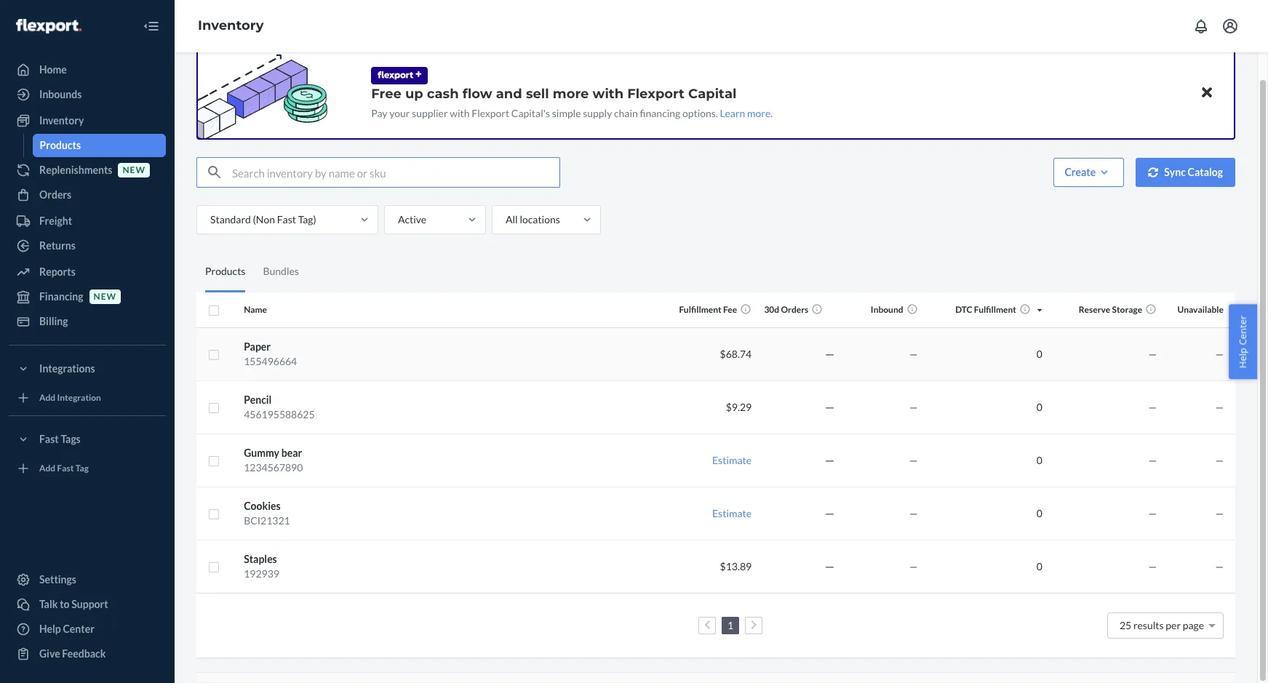 Task type: vqa. For each thing, say whether or not it's contained in the screenshot.


Task type: describe. For each thing, give the bounding box(es) containing it.
estimate link for bci21321
[[712, 507, 752, 519]]

gummy bear 1234567890
[[244, 446, 303, 473]]

tag
[[75, 463, 89, 474]]

bci21321
[[244, 514, 290, 526]]

gummy
[[244, 446, 279, 459]]

$68.74
[[720, 347, 752, 360]]

0 for $13.89
[[1037, 560, 1042, 572]]

add fast tag link
[[9, 457, 166, 480]]

close navigation image
[[143, 17, 160, 35]]

1 vertical spatial with
[[450, 107, 470, 119]]

― for $68.74
[[825, 347, 835, 360]]

1 link
[[725, 619, 736, 631]]

estimate for 1234567890
[[712, 454, 752, 466]]

0 vertical spatial inventory link
[[198, 18, 264, 34]]

― for $13.89
[[825, 560, 835, 572]]

2 vertical spatial fast
[[57, 463, 74, 474]]

home
[[39, 63, 67, 76]]

bundles
[[263, 264, 299, 277]]

fast tags
[[39, 433, 81, 445]]

dtc fulfillment
[[955, 304, 1016, 315]]

free up cash flow and sell more with flexport capital pay your supplier with flexport capital's simple supply chain financing options. learn more .
[[371, 86, 773, 119]]

$13.89
[[720, 560, 752, 572]]

help center button
[[1229, 304, 1257, 379]]

results
[[1133, 619, 1164, 631]]

pay
[[371, 107, 387, 119]]

paper 155496664
[[244, 340, 297, 367]]

learn
[[720, 107, 745, 119]]

integrations
[[39, 362, 95, 375]]

talk to support
[[39, 598, 108, 610]]

orders inside "link"
[[39, 188, 71, 201]]

0 horizontal spatial help
[[39, 623, 61, 635]]

0 for $68.74
[[1037, 347, 1042, 360]]

name
[[244, 304, 267, 315]]

supply
[[583, 107, 612, 119]]

fast tags button
[[9, 428, 166, 451]]

add for add integration
[[39, 392, 55, 403]]

0 horizontal spatial inventory link
[[9, 109, 166, 132]]

staples
[[244, 553, 277, 565]]

capital's
[[511, 107, 550, 119]]

3 ― from the top
[[825, 454, 835, 466]]

estimate link for 1234567890
[[712, 454, 752, 466]]

integrations button
[[9, 357, 166, 380]]

square image for bci21321
[[208, 508, 220, 520]]

standard
[[210, 213, 251, 226]]

center inside help center button
[[1236, 315, 1249, 345]]

cash
[[427, 86, 459, 102]]

pencil
[[244, 393, 272, 406]]

new for replenishments
[[123, 165, 145, 176]]

supplier
[[412, 107, 448, 119]]

cookies bci21321
[[244, 499, 290, 526]]

to
[[60, 598, 70, 610]]

feedback
[[62, 647, 106, 660]]

1 vertical spatial help center
[[39, 623, 95, 635]]

talk to support button
[[9, 593, 166, 616]]

create
[[1065, 166, 1096, 178]]

0 vertical spatial flexport
[[627, 86, 685, 102]]

square image for 155496664
[[208, 349, 220, 361]]

billing
[[39, 315, 68, 327]]

inbounds link
[[9, 83, 166, 106]]

sync
[[1164, 166, 1186, 178]]

home link
[[9, 58, 166, 81]]

reports
[[39, 266, 76, 278]]

1 horizontal spatial inventory
[[198, 18, 264, 34]]

replenishments
[[39, 164, 112, 176]]

square image for 1234567890
[[208, 455, 220, 467]]

flexport logo image
[[16, 19, 81, 33]]

155496664
[[244, 355, 297, 367]]

close image
[[1202, 84, 1212, 101]]

25
[[1120, 619, 1131, 631]]

add fast tag
[[39, 463, 89, 474]]

reserve
[[1079, 304, 1110, 315]]

and
[[496, 86, 522, 102]]

talk
[[39, 598, 58, 610]]

cookies
[[244, 499, 281, 512]]

unavailable
[[1177, 304, 1224, 315]]

free
[[371, 86, 402, 102]]

30d orders
[[764, 304, 809, 315]]

sell
[[526, 86, 549, 102]]

0 vertical spatial products
[[40, 139, 81, 151]]

your
[[389, 107, 410, 119]]



Task type: locate. For each thing, give the bounding box(es) containing it.
settings
[[39, 573, 76, 586]]

square image left name
[[208, 305, 220, 316]]

0 vertical spatial fast
[[277, 213, 296, 226]]

1 horizontal spatial help center
[[1236, 315, 1249, 368]]

help center down to
[[39, 623, 95, 635]]

1 horizontal spatial new
[[123, 165, 145, 176]]

4 ― from the top
[[825, 507, 835, 519]]

center right unavailable
[[1236, 315, 1249, 345]]

fast left tag)
[[277, 213, 296, 226]]

add inside add integration link
[[39, 392, 55, 403]]

inbound
[[871, 304, 903, 315]]

products link
[[32, 134, 166, 157]]

all locations
[[506, 213, 560, 226]]

inventory inside 'link'
[[39, 114, 84, 127]]

fulfillment right dtc
[[974, 304, 1016, 315]]

1 square image from the top
[[208, 349, 220, 361]]

1 vertical spatial add
[[39, 463, 55, 474]]

0 vertical spatial new
[[123, 165, 145, 176]]

sync alt image
[[1148, 167, 1158, 177]]

estimate down '$9.29'
[[712, 454, 752, 466]]

give feedback
[[39, 647, 106, 660]]

create button
[[1054, 158, 1124, 187]]

0 horizontal spatial center
[[63, 623, 95, 635]]

0 for $9.29
[[1037, 400, 1042, 413]]

1 horizontal spatial orders
[[781, 304, 809, 315]]

4 square image from the top
[[208, 508, 220, 520]]

estimate
[[712, 454, 752, 466], [712, 507, 752, 519]]

0 vertical spatial estimate
[[712, 454, 752, 466]]

orders link
[[9, 183, 166, 207]]

3 square image from the top
[[208, 455, 220, 467]]

192939
[[244, 567, 279, 579]]

1 horizontal spatial with
[[593, 86, 624, 102]]

fulfillment left the fee
[[679, 304, 721, 315]]

inventory link
[[198, 18, 264, 34], [9, 109, 166, 132]]

open account menu image
[[1221, 17, 1239, 35]]

1 horizontal spatial flexport
[[627, 86, 685, 102]]

― for $9.29
[[825, 400, 835, 413]]

freight
[[39, 215, 72, 227]]

per
[[1166, 619, 1181, 631]]

open notifications image
[[1192, 17, 1210, 35]]

dtc
[[955, 304, 972, 315]]

flexport
[[627, 86, 685, 102], [472, 107, 509, 119]]

1 horizontal spatial more
[[747, 107, 771, 119]]

0
[[1037, 347, 1042, 360], [1037, 400, 1042, 413], [1037, 454, 1042, 466], [1037, 507, 1042, 519], [1037, 560, 1042, 572]]

1 vertical spatial estimate
[[712, 507, 752, 519]]

fast left tag
[[57, 463, 74, 474]]

2 fulfillment from the left
[[974, 304, 1016, 315]]

1 vertical spatial orders
[[781, 304, 809, 315]]

give
[[39, 647, 60, 660]]

0 horizontal spatial fulfillment
[[679, 304, 721, 315]]

tags
[[61, 433, 81, 445]]

chevron right image
[[751, 620, 757, 630]]

add inside add fast tag link
[[39, 463, 55, 474]]

2 estimate from the top
[[712, 507, 752, 519]]

0 horizontal spatial more
[[553, 86, 589, 102]]

fulfillment
[[679, 304, 721, 315], [974, 304, 1016, 315]]

settings link
[[9, 568, 166, 591]]

estimate for bci21321
[[712, 507, 752, 519]]

help
[[1236, 347, 1249, 368], [39, 623, 61, 635]]

square image left pencil
[[208, 402, 220, 414]]

1 vertical spatial inventory
[[39, 114, 84, 127]]

0 vertical spatial inventory
[[198, 18, 264, 34]]

all
[[506, 213, 518, 226]]

2 square image from the top
[[208, 562, 220, 573]]

products up name
[[205, 264, 245, 277]]

1
[[727, 619, 733, 631]]

add down fast tags on the bottom
[[39, 463, 55, 474]]

staples 192939
[[244, 553, 279, 579]]

returns link
[[9, 234, 166, 258]]

with up supply
[[593, 86, 624, 102]]

0 horizontal spatial with
[[450, 107, 470, 119]]

inbounds
[[39, 88, 82, 100]]

square image left the cookies
[[208, 508, 220, 520]]

bear
[[281, 446, 302, 459]]

1 horizontal spatial products
[[205, 264, 245, 277]]

0 horizontal spatial products
[[40, 139, 81, 151]]

0 vertical spatial help
[[1236, 347, 1249, 368]]

estimate link up $13.89
[[712, 507, 752, 519]]

reserve storage
[[1079, 304, 1142, 315]]

help center right unavailable
[[1236, 315, 1249, 368]]

0 vertical spatial with
[[593, 86, 624, 102]]

orders up the freight
[[39, 188, 71, 201]]

simple
[[552, 107, 581, 119]]

with down cash
[[450, 107, 470, 119]]

fee
[[723, 304, 737, 315]]

1 square image from the top
[[208, 305, 220, 316]]

25 results per page option
[[1120, 619, 1204, 631]]

financing
[[39, 290, 83, 303]]

1 0 from the top
[[1037, 347, 1042, 360]]

1 horizontal spatial fulfillment
[[974, 304, 1016, 315]]

(non
[[253, 213, 275, 226]]

capital
[[688, 86, 737, 102]]

support
[[71, 598, 108, 610]]

fast left the tags
[[39, 433, 59, 445]]

flexport down flow
[[472, 107, 509, 119]]

square image left paper
[[208, 349, 220, 361]]

1 horizontal spatial help
[[1236, 347, 1249, 368]]

—
[[909, 347, 918, 360], [1148, 347, 1157, 360], [1215, 347, 1224, 360], [909, 400, 918, 413], [1148, 400, 1157, 413], [1215, 400, 1224, 413], [909, 454, 918, 466], [1148, 454, 1157, 466], [1215, 454, 1224, 466], [909, 507, 918, 519], [1148, 507, 1157, 519], [1215, 507, 1224, 519], [909, 560, 918, 572], [1148, 560, 1157, 572], [1215, 560, 1224, 572]]

0 vertical spatial center
[[1236, 315, 1249, 345]]

3 0 from the top
[[1037, 454, 1042, 466]]

5 0 from the top
[[1037, 560, 1042, 572]]

help center
[[1236, 315, 1249, 368], [39, 623, 95, 635]]

Search inventory by name or sku text field
[[232, 158, 559, 187]]

1 estimate from the top
[[712, 454, 752, 466]]

square image left gummy
[[208, 455, 220, 467]]

give feedback button
[[9, 642, 166, 666]]

tag)
[[298, 213, 316, 226]]

0 horizontal spatial flexport
[[472, 107, 509, 119]]

fulfillment fee
[[679, 304, 737, 315]]

new down products link at the left of the page
[[123, 165, 145, 176]]

2 0 from the top
[[1037, 400, 1042, 413]]

fast inside dropdown button
[[39, 433, 59, 445]]

square image
[[208, 349, 220, 361], [208, 402, 220, 414], [208, 455, 220, 467], [208, 508, 220, 520]]

estimate up $13.89
[[712, 507, 752, 519]]

1 vertical spatial flexport
[[472, 107, 509, 119]]

1 add from the top
[[39, 392, 55, 403]]

1 vertical spatial square image
[[208, 562, 220, 573]]

options.
[[682, 107, 718, 119]]

active
[[398, 213, 426, 226]]

orders right "30d"
[[781, 304, 809, 315]]

add
[[39, 392, 55, 403], [39, 463, 55, 474]]

square image for fulfillment fee
[[208, 305, 220, 316]]

4 0 from the top
[[1037, 507, 1042, 519]]

0 vertical spatial orders
[[39, 188, 71, 201]]

1 vertical spatial help
[[39, 623, 61, 635]]

more
[[553, 86, 589, 102], [747, 107, 771, 119]]

1 ― from the top
[[825, 347, 835, 360]]

flexport up financing
[[627, 86, 685, 102]]

.
[[771, 107, 773, 119]]

square image for 456195588625
[[208, 402, 220, 414]]

1 vertical spatial estimate link
[[712, 507, 752, 519]]

1 vertical spatial new
[[94, 291, 116, 302]]

1234567890
[[244, 461, 303, 473]]

learn more link
[[720, 107, 771, 119]]

0 vertical spatial estimate link
[[712, 454, 752, 466]]

2 ― from the top
[[825, 400, 835, 413]]

add integration link
[[9, 386, 166, 410]]

estimate link down '$9.29'
[[712, 454, 752, 466]]

flow
[[462, 86, 492, 102]]

―
[[825, 347, 835, 360], [825, 400, 835, 413], [825, 454, 835, 466], [825, 507, 835, 519], [825, 560, 835, 572]]

1 vertical spatial center
[[63, 623, 95, 635]]

1 horizontal spatial center
[[1236, 315, 1249, 345]]

30d
[[764, 304, 779, 315]]

chevron left image
[[704, 620, 710, 630]]

products
[[40, 139, 81, 151], [205, 264, 245, 277]]

orders
[[39, 188, 71, 201], [781, 304, 809, 315]]

center down talk to support at the bottom left of page
[[63, 623, 95, 635]]

paper
[[244, 340, 271, 352]]

sync catalog
[[1164, 166, 1223, 178]]

2 add from the top
[[39, 463, 55, 474]]

sync catalog button
[[1136, 158, 1235, 187]]

standard (non fast tag)
[[210, 213, 316, 226]]

square image for $13.89
[[208, 562, 220, 573]]

0 vertical spatial help center
[[1236, 315, 1249, 368]]

add left integration
[[39, 392, 55, 403]]

25 results per page
[[1120, 619, 1204, 631]]

inventory
[[198, 18, 264, 34], [39, 114, 84, 127]]

center inside help center link
[[63, 623, 95, 635]]

financing
[[640, 107, 680, 119]]

new for financing
[[94, 291, 116, 302]]

new down reports link
[[94, 291, 116, 302]]

more right learn
[[747, 107, 771, 119]]

$9.29
[[726, 400, 752, 413]]

integration
[[57, 392, 101, 403]]

more up simple on the left of the page
[[553, 86, 589, 102]]

products up replenishments
[[40, 139, 81, 151]]

square image left staples
[[208, 562, 220, 573]]

new
[[123, 165, 145, 176], [94, 291, 116, 302]]

fast
[[277, 213, 296, 226], [39, 433, 59, 445], [57, 463, 74, 474]]

0 horizontal spatial new
[[94, 291, 116, 302]]

0 horizontal spatial inventory
[[39, 114, 84, 127]]

catalog
[[1188, 166, 1223, 178]]

help center inside button
[[1236, 315, 1249, 368]]

1 horizontal spatial inventory link
[[198, 18, 264, 34]]

0 vertical spatial square image
[[208, 305, 220, 316]]

billing link
[[9, 310, 166, 333]]

add integration
[[39, 392, 101, 403]]

1 vertical spatial inventory link
[[9, 109, 166, 132]]

0 vertical spatial more
[[553, 86, 589, 102]]

1 vertical spatial more
[[747, 107, 771, 119]]

5 ― from the top
[[825, 560, 835, 572]]

0 horizontal spatial help center
[[39, 623, 95, 635]]

2 square image from the top
[[208, 402, 220, 414]]

0 horizontal spatial orders
[[39, 188, 71, 201]]

freight link
[[9, 210, 166, 233]]

2 estimate link from the top
[[712, 507, 752, 519]]

1 fulfillment from the left
[[679, 304, 721, 315]]

1 estimate link from the top
[[712, 454, 752, 466]]

up
[[405, 86, 423, 102]]

add for add fast tag
[[39, 463, 55, 474]]

square image
[[208, 305, 220, 316], [208, 562, 220, 573]]

456195588625
[[244, 408, 315, 420]]

help inside button
[[1236, 347, 1249, 368]]

storage
[[1112, 304, 1142, 315]]

pencil 456195588625
[[244, 393, 315, 420]]

returns
[[39, 239, 76, 252]]

1 vertical spatial products
[[205, 264, 245, 277]]

1 vertical spatial fast
[[39, 433, 59, 445]]

chain
[[614, 107, 638, 119]]

0 vertical spatial add
[[39, 392, 55, 403]]



